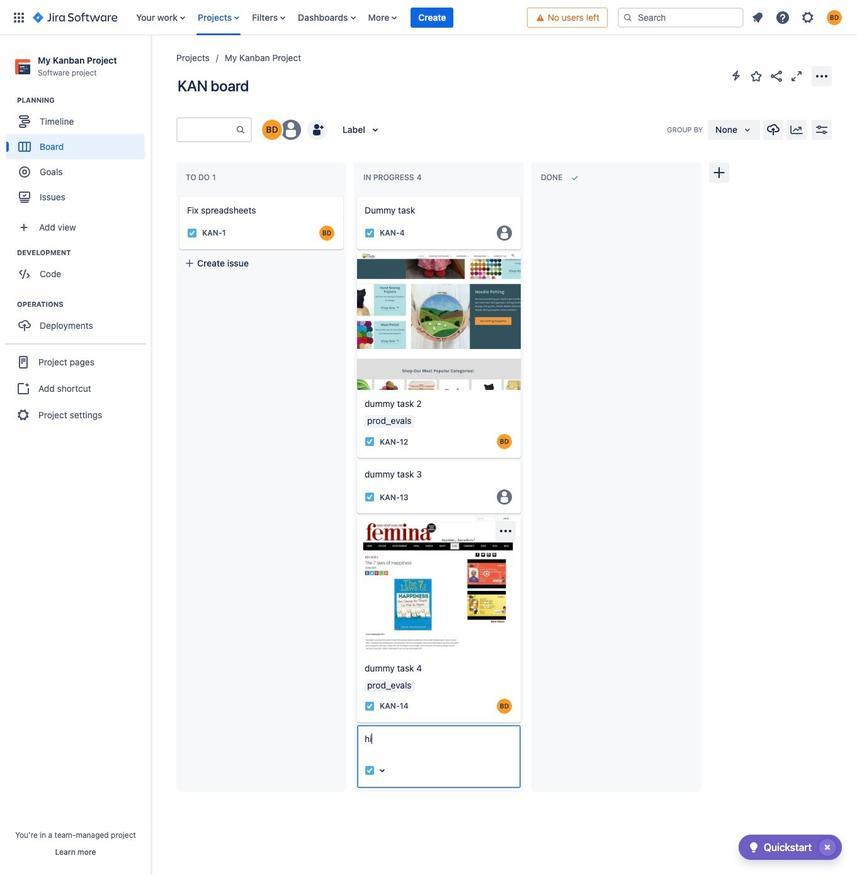 Task type: locate. For each thing, give the bounding box(es) containing it.
create issue image for in progress element at the top left of the page
[[348, 188, 364, 203]]

settings image
[[801, 10, 816, 25]]

heading for operations image group
[[17, 299, 151, 310]]

insights image
[[790, 122, 805, 137]]

create issue image for to do element
[[171, 188, 186, 203]]

2 create issue image from the left
[[348, 188, 364, 203]]

task image
[[365, 437, 375, 447], [365, 701, 375, 711]]

1 vertical spatial task image
[[365, 701, 375, 711]]

Search this board text field
[[178, 118, 236, 141]]

0 vertical spatial task image
[[365, 437, 375, 447]]

create issue image down in progress element at the top left of the page
[[348, 188, 364, 203]]

2 vertical spatial heading
[[17, 299, 151, 310]]

banner
[[0, 0, 858, 35]]

None search field
[[618, 7, 744, 27]]

group
[[6, 95, 151, 214], [6, 248, 151, 291], [6, 299, 151, 342], [5, 344, 146, 433]]

Search field
[[618, 7, 744, 27]]

group for development icon on the left of page
[[6, 248, 151, 291]]

1 heading from the top
[[17, 95, 151, 105]]

add people image
[[310, 122, 325, 137]]

2 heading from the top
[[17, 248, 151, 258]]

heading
[[17, 95, 151, 105], [17, 248, 151, 258], [17, 299, 151, 310]]

create column image
[[712, 165, 727, 180]]

list item
[[411, 0, 454, 35]]

sidebar navigation image
[[137, 50, 165, 76]]

1 horizontal spatial create issue image
[[348, 188, 364, 203]]

check image
[[747, 840, 762, 855]]

development image
[[2, 245, 17, 260]]

0 horizontal spatial list
[[130, 0, 527, 35]]

task image
[[187, 228, 197, 238], [365, 228, 375, 238], [365, 492, 375, 502], [365, 765, 375, 776]]

create issue image
[[171, 188, 186, 203], [348, 188, 364, 203]]

3 heading from the top
[[17, 299, 151, 310]]

import image
[[766, 122, 781, 137]]

help image
[[776, 10, 791, 25]]

dismiss quickstart image
[[818, 837, 838, 858]]

group for operations image
[[6, 299, 151, 342]]

1 vertical spatial heading
[[17, 248, 151, 258]]

list
[[130, 0, 527, 35], [747, 6, 850, 29]]

1 horizontal spatial list
[[747, 6, 850, 29]]

more actions image
[[815, 68, 830, 83]]

more actions for kan-14 dummy task 4 image
[[498, 524, 514, 539]]

create issue image down to do element
[[171, 188, 186, 203]]

jira software image
[[33, 10, 117, 25], [33, 10, 117, 25]]

0 horizontal spatial create issue image
[[171, 188, 186, 203]]

view settings image
[[815, 122, 830, 137]]

appswitcher icon image
[[11, 10, 26, 25]]

0 vertical spatial heading
[[17, 95, 151, 105]]

1 task image from the top
[[365, 437, 375, 447]]

1 create issue image from the left
[[171, 188, 186, 203]]

notifications image
[[751, 10, 766, 25]]



Task type: describe. For each thing, give the bounding box(es) containing it.
group for planning icon
[[6, 95, 151, 214]]

planning image
[[2, 93, 17, 108]]

in progress element
[[364, 173, 424, 182]]

What needs to be done? - Press the "Enter" key to submit or the "Escape" key to cancel. text field
[[365, 733, 514, 758]]

create issue image
[[348, 508, 364, 523]]

to do element
[[186, 173, 219, 182]]

your profile and settings image
[[827, 10, 843, 25]]

heading for development icon on the left of page's group
[[17, 248, 151, 258]]

2 task image from the top
[[365, 701, 375, 711]]

goal image
[[19, 166, 30, 178]]

search image
[[623, 12, 633, 22]]

enter full screen image
[[790, 68, 805, 83]]

automations menu button icon image
[[729, 68, 744, 83]]

heading for planning icon's group
[[17, 95, 151, 105]]

star kan board image
[[749, 68, 764, 83]]

primary element
[[8, 0, 527, 35]]

operations image
[[2, 297, 17, 312]]

sidebar element
[[0, 35, 151, 875]]



Task type: vqa. For each thing, say whether or not it's contained in the screenshot.
Create project image
no



